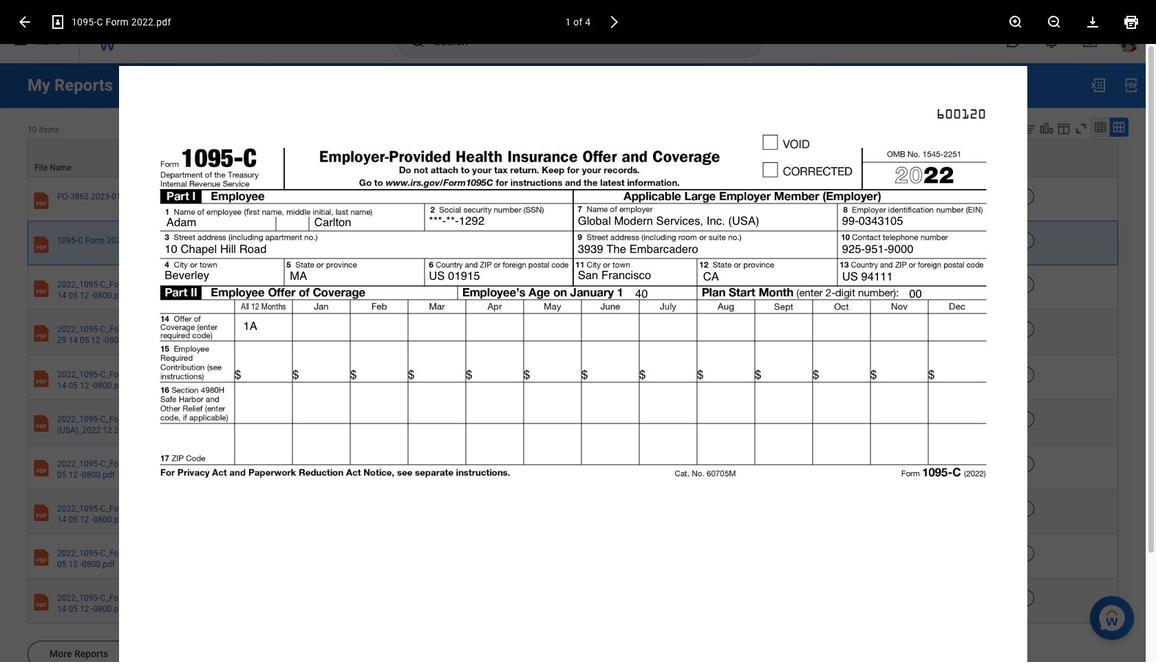 Task type: describe. For each thing, give the bounding box(es) containing it.
page 1 element
[[119, 66, 1028, 663]]

3 business form (pdf) element from the top
[[250, 275, 327, 287]]

9 row from the top
[[28, 490, 1118, 535]]

11 row from the top
[[28, 580, 1118, 625]]

zoomin image
[[1008, 14, 1024, 30]]

5 row from the top
[[28, 311, 1118, 356]]

print image
[[1123, 14, 1140, 30]]

6 row from the top
[[28, 356, 1118, 400]]

8 row from the top
[[28, 445, 1118, 490]]

search image
[[409, 33, 426, 50]]

2 business form (pdf) element from the top
[[250, 231, 327, 243]]

chevron right image
[[606, 14, 622, 30]]

4 row from the top
[[28, 266, 1118, 311]]

notifications large image
[[1045, 34, 1058, 48]]

zoomout image
[[1046, 14, 1063, 30]]

arrow left image
[[17, 14, 33, 30]]

5 business form (pdf) element from the top
[[250, 364, 327, 377]]

download image
[[1085, 14, 1101, 30]]

table image
[[1094, 120, 1107, 134]]

select to filter grid data image
[[1022, 122, 1037, 136]]

2 row from the top
[[28, 178, 1118, 222]]

7 business form (pdf) element from the top
[[250, 454, 327, 467]]



Task type: vqa. For each thing, say whether or not it's contained in the screenshot.
book open icon
no



Task type: locate. For each thing, give the bounding box(es) containing it.
profile logan mcneil element
[[1109, 26, 1148, 56]]

7 row from the top
[[28, 400, 1118, 445]]

view printable version (pdf) image
[[1123, 77, 1140, 94]]

1 row from the top
[[28, 139, 1118, 178]]

10 row from the top
[[28, 535, 1118, 580]]

expand table image
[[1112, 120, 1126, 134]]

toolbar
[[981, 118, 1129, 139]]

contact card job profile image
[[50, 14, 66, 30]]

1 business form (pdf) element from the top
[[250, 187, 327, 199]]

row
[[28, 139, 1118, 178], [28, 178, 1118, 222], [28, 222, 1118, 266], [28, 266, 1118, 311], [28, 311, 1118, 356], [28, 356, 1118, 400], [28, 400, 1118, 445], [28, 445, 1118, 490], [28, 490, 1118, 535], [28, 535, 1118, 580], [28, 580, 1118, 625]]

status
[[556, 15, 600, 29]]

pdf previewer region
[[0, 0, 1156, 663]]

business form (pdf) element
[[250, 187, 327, 199], [250, 231, 327, 243], [250, 275, 327, 287], [250, 320, 327, 332], [250, 364, 327, 377], [250, 409, 327, 422], [250, 454, 327, 467]]

4 business form (pdf) element from the top
[[250, 320, 327, 332]]

export to excel image
[[1090, 77, 1107, 94]]

6 business form (pdf) element from the top
[[250, 409, 327, 422]]

fullscreen image
[[1074, 121, 1089, 136]]

inbox large image
[[1083, 34, 1097, 48]]

3 row from the top
[[28, 222, 1118, 266]]

banner
[[0, 0, 1156, 63]]

main content
[[0, 63, 1156, 663]]

click to view/edit grid preferences image
[[1056, 121, 1072, 136]]

status inside pdf previewer region
[[556, 15, 600, 29]]

cell
[[877, 178, 970, 222], [502, 222, 567, 266], [877, 222, 970, 266], [877, 266, 970, 311], [877, 311, 970, 356], [877, 356, 970, 400], [877, 400, 970, 445], [877, 445, 970, 490], [244, 490, 502, 535], [502, 490, 567, 535], [567, 490, 743, 535], [743, 490, 877, 535], [877, 490, 970, 535], [244, 535, 502, 580], [502, 535, 567, 580], [567, 535, 743, 580], [743, 535, 877, 580], [877, 535, 970, 580], [244, 580, 502, 625], [502, 580, 567, 625], [567, 580, 743, 625], [743, 580, 877, 625], [877, 580, 970, 625]]



